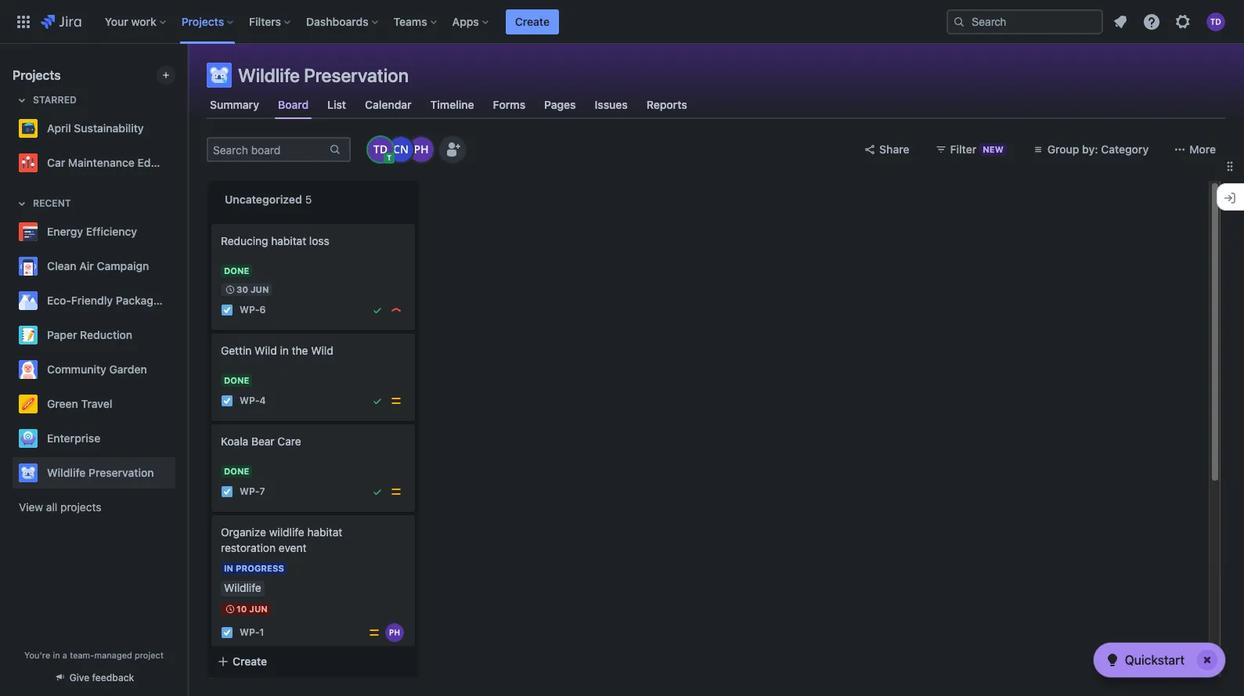 Task type: locate. For each thing, give the bounding box(es) containing it.
maintenance
[[68, 156, 135, 169]]

0 vertical spatial in
[[280, 344, 289, 357]]

0 vertical spatial habitat
[[271, 234, 306, 248]]

filter
[[951, 143, 977, 156]]

wp-4
[[240, 395, 266, 407]]

1 horizontal spatial create
[[515, 14, 550, 28]]

medium image
[[390, 486, 403, 498], [368, 627, 381, 639]]

0 vertical spatial preservation
[[304, 64, 409, 86]]

community garden link
[[13, 354, 169, 385]]

1 vertical spatial wildlife
[[47, 466, 86, 479]]

wild right the the
[[311, 344, 334, 357]]

board
[[278, 98, 309, 111]]

add to starred image
[[171, 222, 190, 241], [171, 257, 190, 276], [171, 326, 190, 345], [171, 395, 190, 414], [171, 429, 190, 448], [171, 464, 190, 483]]

0 horizontal spatial in
[[53, 650, 60, 660]]

apps
[[453, 14, 479, 28]]

pages link
[[541, 91, 579, 119]]

1 horizontal spatial in
[[280, 344, 289, 357]]

1 vertical spatial jun
[[249, 604, 268, 614]]

0 vertical spatial 1
[[260, 627, 264, 639]]

wildlife up the view all projects
[[47, 466, 86, 479]]

0 vertical spatial create button
[[506, 9, 559, 34]]

banner containing your work
[[0, 0, 1245, 44]]

wildlife
[[238, 64, 300, 86], [47, 466, 86, 479]]

task image left wp-7 link
[[221, 486, 233, 498]]

collapse starred projects image
[[13, 91, 31, 110]]

quickstart button
[[1094, 643, 1226, 678]]

1 left 2 on the left of page
[[243, 654, 248, 667]]

create right apps dropdown button
[[515, 14, 550, 28]]

0 vertical spatial medium image
[[390, 486, 403, 498]]

create project image
[[160, 69, 172, 81]]

jun
[[251, 284, 269, 295], [249, 604, 268, 614]]

wild right 'gettin' on the left
[[255, 344, 277, 357]]

wildlife preservation
[[238, 64, 409, 86], [47, 466, 154, 479]]

create button down wp-1 link
[[208, 648, 419, 676]]

create down wp-1 link
[[233, 655, 267, 668]]

tab list
[[197, 91, 1235, 119]]

teams button
[[389, 9, 443, 34]]

paper reduction link
[[13, 320, 169, 351]]

0 vertical spatial create
[[515, 14, 550, 28]]

habitat
[[271, 234, 306, 248], [307, 526, 343, 539]]

0 vertical spatial projects
[[182, 14, 224, 28]]

energy
[[47, 225, 83, 238]]

all
[[46, 501, 57, 514]]

wildlife preservation up list
[[238, 64, 409, 86]]

task image
[[221, 395, 233, 407], [221, 486, 233, 498], [221, 627, 233, 639]]

1 wp- from the top
[[240, 304, 260, 316]]

new
[[983, 144, 1004, 154]]

wp- for 1
[[240, 627, 260, 639]]

1 vertical spatial done
[[224, 375, 249, 385]]

1 horizontal spatial create button
[[506, 9, 559, 34]]

wildlife
[[269, 526, 304, 539]]

settings image
[[1174, 12, 1193, 31]]

reducing habitat loss
[[221, 234, 330, 248]]

0 horizontal spatial wildlife
[[47, 466, 86, 479]]

organize
[[221, 526, 266, 539]]

2 task image from the top
[[221, 486, 233, 498]]

jun right "30"
[[251, 284, 269, 295]]

done image
[[371, 304, 384, 316], [371, 395, 384, 407], [371, 395, 384, 407]]

add to starred image for energy efficiency
[[171, 222, 190, 241]]

community garden
[[47, 363, 147, 376]]

more
[[1190, 143, 1216, 156]]

preservation up list
[[304, 64, 409, 86]]

task image down 10 june 2023 image
[[221, 627, 233, 639]]

1 done from the top
[[224, 266, 249, 276]]

wp-7 link
[[240, 485, 265, 499]]

calendar link
[[362, 91, 415, 119]]

1 add to starred image from the top
[[171, 291, 190, 310]]

add to starred image for paper reduction
[[171, 326, 190, 345]]

eco-
[[47, 294, 71, 307]]

create button right apps dropdown button
[[506, 9, 559, 34]]

dismiss quickstart image
[[1195, 648, 1220, 673]]

help image
[[1143, 12, 1162, 31]]

wp- up organize
[[240, 486, 260, 498]]

1 vertical spatial habitat
[[307, 526, 343, 539]]

garden
[[109, 363, 147, 376]]

10 june 2023 image
[[224, 603, 237, 616]]

2 vertical spatial task image
[[221, 627, 233, 639]]

task image for gettin wild in the wild
[[221, 395, 233, 407]]

1 vertical spatial create
[[233, 655, 267, 668]]

0 horizontal spatial create button
[[208, 648, 419, 676]]

create inside 'primary' element
[[515, 14, 550, 28]]

0 vertical spatial done
[[224, 266, 249, 276]]

in left a
[[53, 650, 60, 660]]

1 vertical spatial projects
[[13, 68, 61, 82]]

collapse recent projects image
[[13, 194, 31, 213]]

1 vertical spatial preservation
[[89, 466, 154, 479]]

0 horizontal spatial wild
[[255, 344, 277, 357]]

wildlife preservation down enterprise link
[[47, 466, 154, 479]]

wp- for 4
[[240, 395, 260, 407]]

clean air campaign
[[47, 259, 149, 273]]

cara nguyen image
[[389, 137, 414, 162]]

jun right '10'
[[249, 604, 268, 614]]

done up wp-4
[[224, 375, 249, 385]]

1 horizontal spatial wildlife
[[238, 64, 300, 86]]

add to starred image for eco-friendly packaging
[[171, 291, 190, 310]]

view all projects link
[[13, 493, 175, 522]]

primary element
[[9, 0, 947, 43]]

your work button
[[100, 9, 172, 34]]

30 june 2023 image
[[224, 284, 237, 296]]

clean air campaign link
[[13, 251, 169, 282]]

1 add to starred image from the top
[[171, 222, 190, 241]]

1 vertical spatial add to starred image
[[171, 360, 190, 379]]

by:
[[1083, 143, 1099, 156]]

1 vertical spatial wildlife preservation
[[47, 466, 154, 479]]

preservation up view all projects link
[[89, 466, 154, 479]]

10
[[237, 604, 247, 614]]

7
[[260, 486, 265, 498]]

30 june 2023 image
[[224, 284, 237, 296]]

done for reducing
[[224, 266, 249, 276]]

done up wp-7 on the bottom left
[[224, 466, 249, 476]]

paper
[[47, 328, 77, 342]]

recent
[[33, 197, 71, 209]]

projects up collapse starred projects 'image'
[[13, 68, 61, 82]]

1 vertical spatial 1
[[243, 654, 248, 667]]

projects right work at left top
[[182, 14, 224, 28]]

wp-
[[240, 304, 260, 316], [240, 395, 260, 407], [240, 486, 260, 498], [240, 627, 260, 639]]

2 vertical spatial done
[[224, 466, 249, 476]]

done up "30"
[[224, 266, 249, 276]]

habitat right wildlife
[[307, 526, 343, 539]]

0 vertical spatial wildlife preservation
[[238, 64, 409, 86]]

give
[[69, 672, 90, 684]]

5 add to starred image from the top
[[171, 429, 190, 448]]

1 horizontal spatial habitat
[[307, 526, 343, 539]]

0 vertical spatial jun
[[251, 284, 269, 295]]

wp- for 6
[[240, 304, 260, 316]]

wp- down 30 jun
[[240, 304, 260, 316]]

add to starred image right the packaging
[[171, 291, 190, 310]]

task image for koala bear care
[[221, 486, 233, 498]]

add to starred image
[[171, 291, 190, 310], [171, 360, 190, 379]]

preservation
[[304, 64, 409, 86], [89, 466, 154, 479]]

community
[[47, 363, 106, 376]]

teams
[[394, 14, 427, 28]]

a
[[63, 650, 67, 660]]

0 horizontal spatial wildlife preservation
[[47, 466, 154, 479]]

wp- up koala bear care at left
[[240, 395, 260, 407]]

payton hansen image
[[409, 137, 434, 162]]

notifications image
[[1112, 12, 1130, 31]]

create button
[[506, 9, 559, 34], [208, 648, 419, 676]]

1 horizontal spatial projects
[[182, 14, 224, 28]]

projects
[[60, 501, 101, 514]]

habitat left loss
[[271, 234, 306, 248]]

1 vertical spatial task image
[[221, 486, 233, 498]]

habitat inside organize wildlife habitat restoration event
[[307, 526, 343, 539]]

1 horizontal spatial wild
[[311, 344, 334, 357]]

1 horizontal spatial medium image
[[390, 486, 403, 498]]

energy efficiency link
[[13, 216, 169, 248]]

sustainability
[[74, 121, 144, 135]]

done image
[[371, 304, 384, 316], [371, 486, 384, 498], [371, 486, 384, 498]]

wp-6
[[240, 304, 266, 316]]

3 wp- from the top
[[240, 486, 260, 498]]

Search board text field
[[208, 139, 327, 161]]

1 wild from the left
[[255, 344, 277, 357]]

medium image
[[390, 395, 403, 407]]

enterprise link
[[13, 423, 169, 454]]

0 horizontal spatial preservation
[[89, 466, 154, 479]]

0 horizontal spatial medium image
[[368, 627, 381, 639]]

0 horizontal spatial habitat
[[271, 234, 306, 248]]

wildlife up board
[[238, 64, 300, 86]]

your work
[[105, 14, 156, 28]]

2 add to starred image from the top
[[171, 360, 190, 379]]

april
[[47, 121, 71, 135]]

banner
[[0, 0, 1245, 44]]

apps button
[[448, 9, 495, 34]]

green
[[47, 397, 78, 410]]

calendar
[[365, 98, 412, 111]]

add to starred image for clean air campaign
[[171, 257, 190, 276]]

0 vertical spatial task image
[[221, 395, 233, 407]]

projects inside dropdown button
[[182, 14, 224, 28]]

search image
[[953, 15, 966, 28]]

add to starred image for green travel
[[171, 395, 190, 414]]

4 wp- from the top
[[240, 627, 260, 639]]

jira image
[[41, 12, 81, 31], [41, 12, 81, 31]]

1 task image from the top
[[221, 395, 233, 407]]

1 down 10 jun
[[260, 627, 264, 639]]

6 add to starred image from the top
[[171, 464, 190, 483]]

dashboards
[[306, 14, 369, 28]]

2 add to starred image from the top
[[171, 257, 190, 276]]

starred
[[33, 94, 77, 106]]

in left the the
[[280, 344, 289, 357]]

add to starred image right garden
[[171, 360, 190, 379]]

1 vertical spatial in
[[53, 650, 60, 660]]

3 add to starred image from the top
[[171, 326, 190, 345]]

1 / 2
[[243, 654, 258, 667]]

uncategorized 5
[[225, 193, 312, 206]]

dashboards button
[[302, 9, 384, 34]]

2 done from the top
[[224, 375, 249, 385]]

summary
[[210, 98, 259, 111]]

2 wp- from the top
[[240, 395, 260, 407]]

wp- down 10 jun
[[240, 627, 260, 639]]

4 add to starred image from the top
[[171, 395, 190, 414]]

3 done from the top
[[224, 466, 249, 476]]

task image left 'wp-4' link on the bottom left of the page
[[221, 395, 233, 407]]

more button
[[1165, 137, 1226, 162]]

care
[[278, 435, 301, 448]]

gettin
[[221, 344, 252, 357]]

0 horizontal spatial projects
[[13, 68, 61, 82]]

forms
[[493, 98, 526, 111]]

1
[[260, 627, 264, 639], [243, 654, 248, 667]]

0 vertical spatial add to starred image
[[171, 291, 190, 310]]

feedback
[[92, 672, 134, 684]]

1 horizontal spatial 1
[[260, 627, 264, 639]]

project
[[135, 650, 164, 660]]



Task type: describe. For each thing, give the bounding box(es) containing it.
10 jun
[[237, 604, 268, 614]]

pages
[[545, 98, 576, 111]]

share
[[880, 143, 910, 156]]

1 vertical spatial medium image
[[368, 627, 381, 639]]

task image
[[221, 304, 233, 316]]

eco-friendly packaging
[[47, 294, 169, 307]]

wp-4 link
[[240, 394, 266, 408]]

/
[[248, 654, 251, 667]]

2
[[251, 654, 258, 667]]

payton hansen image
[[385, 624, 404, 642]]

list link
[[324, 91, 349, 119]]

timeline link
[[427, 91, 477, 119]]

10 june 2023 image
[[224, 603, 237, 616]]

in progress
[[224, 563, 284, 573]]

wildlife preservation link
[[13, 457, 169, 489]]

tab list containing board
[[197, 91, 1235, 119]]

efficiency
[[86, 225, 137, 238]]

add people image
[[443, 140, 462, 159]]

your
[[105, 14, 128, 28]]

wp-1 link
[[240, 626, 264, 640]]

organize wildlife habitat restoration event
[[221, 526, 343, 555]]

wp-7
[[240, 486, 265, 498]]

filter new
[[951, 143, 1004, 156]]

bear
[[251, 435, 275, 448]]

restoration
[[221, 541, 276, 555]]

your profile and settings image
[[1207, 12, 1226, 31]]

view all projects
[[19, 501, 101, 514]]

jun for 10 jun
[[249, 604, 268, 614]]

5
[[305, 193, 312, 206]]

create button inside 'primary' element
[[506, 9, 559, 34]]

you're
[[24, 650, 50, 660]]

add to starred image for community garden
[[171, 360, 190, 379]]

you're in a team-managed project
[[24, 650, 164, 660]]

sidebar navigation image
[[171, 63, 205, 94]]

work
[[131, 14, 156, 28]]

paper reduction
[[47, 328, 133, 342]]

0 horizontal spatial 1
[[243, 654, 248, 667]]

in
[[224, 563, 233, 573]]

list
[[328, 98, 346, 111]]

summary link
[[207, 91, 262, 119]]

forms link
[[490, 91, 529, 119]]

30 jun
[[237, 284, 269, 295]]

Search field
[[947, 9, 1104, 34]]

3 task image from the top
[[221, 627, 233, 639]]

filters button
[[244, 9, 297, 34]]

remove from starred image
[[171, 119, 190, 138]]

check image
[[1103, 651, 1122, 670]]

jun for 30 jun
[[251, 284, 269, 295]]

managed
[[94, 650, 132, 660]]

clean
[[47, 259, 76, 273]]

add to starred image for enterprise
[[171, 429, 190, 448]]

green travel link
[[13, 389, 169, 420]]

loss
[[309, 234, 330, 248]]

give feedback button
[[44, 665, 144, 691]]

car maintenance education
[[47, 156, 189, 169]]

1 horizontal spatial wildlife preservation
[[238, 64, 409, 86]]

tariq douglas image
[[368, 137, 393, 162]]

uncategorized
[[225, 193, 302, 206]]

30
[[237, 284, 248, 295]]

1 vertical spatial create button
[[208, 648, 419, 676]]

add to starred image for wildlife preservation
[[171, 464, 190, 483]]

eco-friendly packaging link
[[13, 285, 169, 316]]

remove from starred image
[[171, 154, 190, 172]]

education
[[137, 156, 189, 169]]

wp- for 7
[[240, 486, 260, 498]]

1 horizontal spatial preservation
[[304, 64, 409, 86]]

timeline
[[431, 98, 474, 111]]

group
[[1048, 143, 1080, 156]]

team-
[[70, 650, 94, 660]]

packaging
[[116, 294, 169, 307]]

filters
[[249, 14, 281, 28]]

category
[[1101, 143, 1149, 156]]

energy efficiency
[[47, 225, 137, 238]]

0 vertical spatial wildlife
[[238, 64, 300, 86]]

the
[[292, 344, 308, 357]]

2 wild from the left
[[311, 344, 334, 357]]

appswitcher icon image
[[14, 12, 33, 31]]

done image for wp-4
[[371, 395, 384, 407]]

wp-6 link
[[240, 303, 266, 317]]

event
[[279, 541, 307, 555]]

projects button
[[177, 9, 240, 34]]

4
[[260, 395, 266, 407]]

reduction
[[80, 328, 133, 342]]

reports link
[[644, 91, 691, 119]]

campaign
[[97, 259, 149, 273]]

wp-1
[[240, 627, 264, 639]]

done for koala
[[224, 466, 249, 476]]

give feedback
[[69, 672, 134, 684]]

progress
[[236, 563, 284, 573]]

issues link
[[592, 91, 631, 119]]

car maintenance education link
[[13, 147, 189, 179]]

reducing
[[221, 234, 268, 248]]

0 horizontal spatial create
[[233, 655, 267, 668]]

high image
[[390, 304, 403, 316]]

done image for 7
[[371, 486, 384, 498]]

share button
[[855, 137, 919, 162]]

air
[[79, 259, 94, 273]]

done image for 6
[[371, 304, 384, 316]]

car
[[47, 156, 65, 169]]

view
[[19, 501, 43, 514]]

green travel
[[47, 397, 112, 410]]

done image for wp-6
[[371, 304, 384, 316]]

koala bear care
[[221, 435, 301, 448]]

done for gettin
[[224, 375, 249, 385]]



Task type: vqa. For each thing, say whether or not it's contained in the screenshot.
POLICY
no



